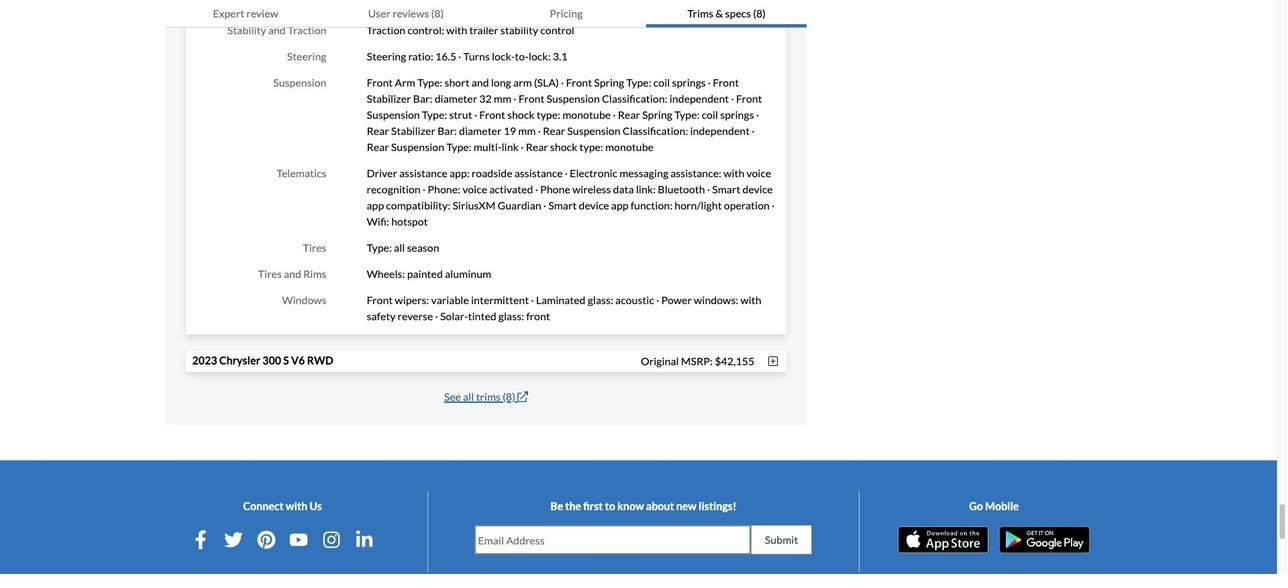 Task type: describe. For each thing, give the bounding box(es) containing it.
data
[[613, 183, 634, 195]]

activated
[[490, 183, 533, 195]]

all for type:
[[394, 241, 405, 254]]

tinted
[[468, 310, 497, 322]]

with left us
[[286, 500, 308, 512]]

front arm type: short and long arm (sla) · front spring type: coil springs · front stabilizer bar: diameter 32 mm · front suspension classification: independent · front suspension type: strut · front shock type: monotube · rear spring type: coil springs · rear stabilizer bar: diameter 19 mm · rear suspension classification: independent · rear suspension type: multi-link · rear shock type: monotube
[[367, 76, 763, 153]]

3.1
[[553, 50, 568, 62]]

0 vertical spatial device
[[743, 183, 773, 195]]

power
[[662, 293, 692, 306]]

1 vertical spatial independent
[[691, 124, 750, 137]]

bluetooth
[[658, 183, 705, 195]]

expert review tab
[[166, 0, 326, 28]]

long
[[491, 76, 511, 89]]

compatibility:
[[386, 199, 451, 211]]

$42,155
[[715, 354, 755, 367]]

tires for tires
[[303, 241, 327, 254]]

solar-
[[440, 310, 468, 322]]

go mobile
[[970, 500, 1019, 512]]

arm
[[395, 76, 416, 89]]

1 assistance from the left
[[399, 167, 448, 179]]

plus square image
[[767, 356, 780, 367]]

listings!
[[699, 500, 737, 512]]

strut
[[449, 108, 472, 121]]

traction control: with trailer stability control
[[367, 23, 575, 36]]

mobile
[[986, 500, 1019, 512]]

32
[[480, 92, 492, 105]]

be
[[551, 500, 563, 512]]

type: all season
[[367, 241, 440, 254]]

driver assistance app: roadside assistance · electronic messaging assistance: with voice recognition · phone: voice activated · phone wireless data link: bluetooth · smart device app compatibility: siriusxm guardian · smart device app function: horn/light operation · wifi: hotspot
[[367, 167, 775, 228]]

rims
[[303, 267, 327, 280]]

see all trims (8)
[[444, 390, 516, 403]]

chrysler
[[219, 354, 261, 367]]

to-
[[515, 50, 529, 62]]

function:
[[631, 199, 673, 211]]

stability
[[501, 23, 539, 36]]

expert
[[213, 7, 244, 19]]

turns
[[464, 50, 490, 62]]

1 horizontal spatial bar:
[[438, 124, 457, 137]]

(8) for see all trims (8)
[[503, 390, 516, 403]]

0 vertical spatial spring
[[594, 76, 625, 89]]

0 vertical spatial independent
[[670, 92, 729, 105]]

get it on google play image
[[1000, 526, 1091, 553]]

variable
[[431, 293, 469, 306]]

with inside driver assistance app: roadside assistance · electronic messaging assistance: with voice recognition · phone: voice activated · phone wireless data link: bluetooth · smart device app compatibility: siriusxm guardian · smart device app function: horn/light operation · wifi: hotspot
[[724, 167, 745, 179]]

front
[[527, 310, 550, 322]]

trims
[[476, 390, 501, 403]]

laminated
[[536, 293, 586, 306]]

lock-
[[492, 50, 515, 62]]

wireless
[[573, 183, 611, 195]]

see all trims (8) link
[[444, 390, 528, 403]]

us
[[310, 500, 322, 512]]

stability and traction
[[227, 23, 327, 36]]

ratio:
[[408, 50, 434, 62]]

painted
[[407, 267, 443, 280]]

pricing
[[550, 7, 583, 19]]

the
[[566, 500, 582, 512]]

(sla)
[[534, 76, 559, 89]]

front inside front wipers: variable intermittent · laminated glass: acoustic · power windows: with safety reverse · solar-tinted glass: front
[[367, 293, 393, 306]]

original
[[641, 354, 679, 367]]

tires for tires and rims
[[258, 267, 282, 280]]

trims
[[688, 7, 714, 19]]

connect with us
[[243, 500, 322, 512]]

1 traction from the left
[[288, 23, 327, 36]]

user reviews (8)
[[368, 7, 444, 19]]

16.5
[[436, 50, 457, 62]]

recognition
[[367, 183, 421, 195]]

0 vertical spatial bar:
[[413, 92, 433, 105]]

new
[[677, 500, 697, 512]]

all for see
[[463, 390, 474, 403]]

arm
[[514, 76, 532, 89]]

aluminum
[[445, 267, 492, 280]]

user reviews (8) tab
[[326, 0, 486, 28]]

twitter image
[[224, 530, 243, 549]]

control:
[[408, 23, 445, 36]]

telematics
[[277, 167, 327, 179]]

be the first to know about new listings!
[[551, 500, 737, 512]]

&
[[716, 7, 723, 19]]

specs
[[726, 7, 751, 19]]

expert review
[[213, 7, 278, 19]]

0 vertical spatial voice
[[747, 167, 772, 179]]

0 vertical spatial classification:
[[602, 92, 668, 105]]

submit
[[765, 533, 799, 546]]

siriusxm
[[453, 199, 496, 211]]

1 vertical spatial mm
[[518, 124, 536, 137]]

1 vertical spatial smart
[[549, 199, 577, 211]]

wipers:
[[395, 293, 429, 306]]

horn/light
[[675, 199, 722, 211]]

know
[[618, 500, 644, 512]]

0 horizontal spatial coil
[[654, 76, 670, 89]]

linkedin image
[[355, 530, 374, 549]]

season
[[407, 241, 440, 254]]

1 vertical spatial coil
[[702, 108, 719, 121]]

1 vertical spatial monotube
[[606, 140, 654, 153]]

(8) inside the user reviews (8) tab
[[431, 7, 444, 19]]

suspension down stability and traction
[[273, 76, 327, 89]]

review
[[247, 7, 278, 19]]

instagram image
[[322, 530, 341, 549]]

2 app from the left
[[612, 199, 629, 211]]

2 assistance from the left
[[515, 167, 563, 179]]

0 vertical spatial diameter
[[435, 92, 477, 105]]

front wipers: variable intermittent · laminated glass: acoustic · power windows: with safety reverse · solar-tinted glass: front
[[367, 293, 762, 322]]

0 horizontal spatial shock
[[508, 108, 535, 121]]

see
[[444, 390, 461, 403]]

pricing tab
[[486, 0, 647, 28]]

connect
[[243, 500, 284, 512]]



Task type: vqa. For each thing, say whether or not it's contained in the screenshot.
Koenigsegg at the bottom right
no



Task type: locate. For each thing, give the bounding box(es) containing it.
1 vertical spatial type:
[[580, 140, 604, 153]]

type:
[[537, 108, 561, 121], [580, 140, 604, 153]]

1 vertical spatial spring
[[643, 108, 673, 121]]

short
[[445, 76, 470, 89]]

electronic
[[570, 167, 618, 179]]

0 horizontal spatial device
[[579, 199, 609, 211]]

1 horizontal spatial device
[[743, 183, 773, 195]]

spring
[[594, 76, 625, 89], [643, 108, 673, 121]]

1 vertical spatial bar:
[[438, 124, 457, 137]]

0 horizontal spatial type:
[[537, 108, 561, 121]]

glass: left acoustic
[[588, 293, 614, 306]]

hotspot
[[392, 215, 428, 228]]

assistance up phone
[[515, 167, 563, 179]]

(8) for trims & specs (8)
[[754, 7, 766, 19]]

roadside
[[472, 167, 513, 179]]

1 horizontal spatial traction
[[367, 23, 406, 36]]

all left season
[[394, 241, 405, 254]]

and
[[268, 23, 286, 36], [472, 76, 489, 89], [284, 267, 301, 280]]

with inside front wipers: variable intermittent · laminated glass: acoustic · power windows: with safety reverse · solar-tinted glass: front
[[741, 293, 762, 306]]

type: down (sla)
[[537, 108, 561, 121]]

all
[[394, 241, 405, 254], [463, 390, 474, 403]]

diameter up multi-
[[459, 124, 502, 137]]

reviews
[[393, 7, 429, 19]]

steering for steering
[[287, 50, 327, 62]]

s
[[283, 354, 289, 367]]

0 horizontal spatial (8)
[[431, 7, 444, 19]]

monotube up messaging
[[606, 140, 654, 153]]

1 vertical spatial voice
[[463, 183, 488, 195]]

0 horizontal spatial assistance
[[399, 167, 448, 179]]

1 horizontal spatial steering
[[367, 50, 406, 62]]

wifi:
[[367, 215, 389, 228]]

0 vertical spatial springs
[[672, 76, 706, 89]]

300
[[263, 354, 281, 367]]

0 vertical spatial type:
[[537, 108, 561, 121]]

trims & specs (8)
[[688, 7, 766, 19]]

monotube up electronic
[[563, 108, 611, 121]]

shock up 19
[[508, 108, 535, 121]]

about
[[646, 500, 675, 512]]

operation
[[724, 199, 770, 211]]

tab list
[[166, 0, 807, 28]]

suspension down (sla)
[[547, 92, 600, 105]]

2 vertical spatial and
[[284, 267, 301, 280]]

assistance up phone:
[[399, 167, 448, 179]]

0 horizontal spatial traction
[[288, 23, 327, 36]]

0 horizontal spatial voice
[[463, 183, 488, 195]]

0 horizontal spatial smart
[[549, 199, 577, 211]]

1 vertical spatial springs
[[721, 108, 754, 121]]

wheels:
[[367, 267, 405, 280]]

diameter
[[435, 92, 477, 105], [459, 124, 502, 137]]

facebook image
[[191, 530, 210, 549]]

phone
[[540, 183, 571, 195]]

1 vertical spatial diameter
[[459, 124, 502, 137]]

0 horizontal spatial spring
[[594, 76, 625, 89]]

windows
[[282, 293, 327, 306]]

and for traction control: with trailer stability control
[[268, 23, 286, 36]]

1 horizontal spatial spring
[[643, 108, 673, 121]]

mm down long
[[494, 92, 512, 105]]

suspension up driver
[[391, 140, 445, 153]]

external link image
[[518, 391, 528, 402]]

voice up siriusxm
[[463, 183, 488, 195]]

0 vertical spatial stabilizer
[[367, 92, 411, 105]]

messaging
[[620, 167, 669, 179]]

1 vertical spatial glass:
[[499, 310, 524, 322]]

user
[[368, 7, 391, 19]]

1 horizontal spatial glass:
[[588, 293, 614, 306]]

0 vertical spatial all
[[394, 241, 405, 254]]

shock up electronic
[[550, 140, 578, 153]]

0 vertical spatial mm
[[494, 92, 512, 105]]

link
[[502, 140, 519, 153]]

v6
[[291, 354, 305, 367]]

front
[[367, 76, 393, 89], [566, 76, 592, 89], [713, 76, 739, 89], [519, 92, 545, 105], [736, 92, 763, 105], [479, 108, 506, 121], [367, 293, 393, 306]]

0 vertical spatial glass:
[[588, 293, 614, 306]]

original msrp: $42,155
[[641, 354, 755, 367]]

1 horizontal spatial type:
[[580, 140, 604, 153]]

suspension
[[273, 76, 327, 89], [547, 92, 600, 105], [367, 108, 420, 121], [568, 124, 621, 137], [391, 140, 445, 153]]

first
[[584, 500, 603, 512]]

go
[[970, 500, 984, 512]]

0 vertical spatial and
[[268, 23, 286, 36]]

all right the see
[[463, 390, 474, 403]]

app up wifi:
[[367, 199, 384, 211]]

smart up operation on the top of page
[[713, 183, 741, 195]]

steering for steering ratio: 16.5 · turns lock-to-lock: 3.1
[[367, 50, 406, 62]]

0 horizontal spatial mm
[[494, 92, 512, 105]]

and down review
[[268, 23, 286, 36]]

0 vertical spatial shock
[[508, 108, 535, 121]]

mm right 19
[[518, 124, 536, 137]]

0 horizontal spatial bar:
[[413, 92, 433, 105]]

0 vertical spatial smart
[[713, 183, 741, 195]]

msrp:
[[681, 354, 713, 367]]

bar:
[[413, 92, 433, 105], [438, 124, 457, 137]]

mm
[[494, 92, 512, 105], [518, 124, 536, 137]]

1 vertical spatial stabilizer
[[391, 124, 436, 137]]

tires
[[303, 241, 327, 254], [258, 267, 282, 280]]

youtube image
[[290, 530, 308, 549]]

device up operation on the top of page
[[743, 183, 773, 195]]

and up "32"
[[472, 76, 489, 89]]

steering ratio: 16.5 · turns lock-to-lock: 3.1
[[367, 50, 568, 62]]

1 steering from the left
[[287, 50, 327, 62]]

with
[[447, 23, 468, 36], [724, 167, 745, 179], [741, 293, 762, 306], [286, 500, 308, 512]]

1 vertical spatial shock
[[550, 140, 578, 153]]

2 steering from the left
[[367, 50, 406, 62]]

tab list containing expert review
[[166, 0, 807, 28]]

(8) up "control:"
[[431, 7, 444, 19]]

0 horizontal spatial glass:
[[499, 310, 524, 322]]

assistance:
[[671, 167, 722, 179]]

0 horizontal spatial all
[[394, 241, 405, 254]]

driver
[[367, 167, 397, 179]]

stability
[[227, 23, 266, 36]]

safety
[[367, 310, 396, 322]]

1 vertical spatial all
[[463, 390, 474, 403]]

steering down stability and traction
[[287, 50, 327, 62]]

1 horizontal spatial shock
[[550, 140, 578, 153]]

suspension up electronic
[[568, 124, 621, 137]]

stabilizer
[[367, 92, 411, 105], [391, 124, 436, 137]]

1 vertical spatial tires
[[258, 267, 282, 280]]

0 vertical spatial coil
[[654, 76, 670, 89]]

0 horizontal spatial app
[[367, 199, 384, 211]]

rear
[[618, 108, 641, 121], [367, 124, 389, 137], [543, 124, 566, 137], [367, 140, 389, 153], [526, 140, 548, 153]]

and for wheels: painted aluminum
[[284, 267, 301, 280]]

1 vertical spatial and
[[472, 76, 489, 89]]

traction right stability
[[288, 23, 327, 36]]

windows:
[[694, 293, 739, 306]]

bar: down strut
[[438, 124, 457, 137]]

and inside the front arm type: short and long arm (sla) · front spring type: coil springs · front stabilizer bar: diameter 32 mm · front suspension classification: independent · front suspension type: strut · front shock type: monotube · rear spring type: coil springs · rear stabilizer bar: diameter 19 mm · rear suspension classification: independent · rear suspension type: multi-link · rear shock type: monotube
[[472, 76, 489, 89]]

diameter down the short
[[435, 92, 477, 105]]

assistance
[[399, 167, 448, 179], [515, 167, 563, 179]]

1 horizontal spatial (8)
[[503, 390, 516, 403]]

smart down phone
[[549, 199, 577, 211]]

0 horizontal spatial tires
[[258, 267, 282, 280]]

tires left rims
[[258, 267, 282, 280]]

2023
[[192, 354, 217, 367]]

glass: down the 'intermittent' at the bottom left of page
[[499, 310, 524, 322]]

1 horizontal spatial smart
[[713, 183, 741, 195]]

reverse
[[398, 310, 433, 322]]

tires and rims
[[258, 267, 327, 280]]

voice
[[747, 167, 772, 179], [463, 183, 488, 195]]

bar: down arm
[[413, 92, 433, 105]]

spring up messaging
[[643, 108, 673, 121]]

independent
[[670, 92, 729, 105], [691, 124, 750, 137]]

·
[[459, 50, 462, 62], [561, 76, 564, 89], [708, 76, 711, 89], [514, 92, 517, 105], [731, 92, 734, 105], [474, 108, 477, 121], [613, 108, 616, 121], [756, 108, 759, 121], [538, 124, 541, 137], [752, 124, 755, 137], [521, 140, 524, 153], [565, 167, 568, 179], [423, 183, 426, 195], [535, 183, 538, 195], [708, 183, 710, 195], [544, 199, 547, 211], [772, 199, 775, 211], [531, 293, 534, 306], [657, 293, 660, 306], [435, 310, 438, 322]]

trims & specs (8) tab
[[647, 0, 807, 28]]

with left trailer
[[447, 23, 468, 36]]

0 horizontal spatial steering
[[287, 50, 327, 62]]

traction down user
[[367, 23, 406, 36]]

1 vertical spatial classification:
[[623, 124, 689, 137]]

monotube
[[563, 108, 611, 121], [606, 140, 654, 153]]

trailer
[[470, 23, 499, 36]]

with right windows:
[[741, 293, 762, 306]]

rwd
[[307, 354, 333, 367]]

guardian
[[498, 199, 542, 211]]

1 horizontal spatial all
[[463, 390, 474, 403]]

19
[[504, 124, 516, 137]]

0 vertical spatial monotube
[[563, 108, 611, 121]]

with up operation on the top of page
[[724, 167, 745, 179]]

1 horizontal spatial mm
[[518, 124, 536, 137]]

device down wireless
[[579, 199, 609, 211]]

intermittent
[[471, 293, 529, 306]]

tires up rims
[[303, 241, 327, 254]]

1 horizontal spatial app
[[612, 199, 629, 211]]

1 vertical spatial device
[[579, 199, 609, 211]]

download on the app store image
[[899, 526, 989, 553]]

steering up arm
[[367, 50, 406, 62]]

spring right (sla)
[[594, 76, 625, 89]]

steering
[[287, 50, 327, 62], [367, 50, 406, 62]]

1 horizontal spatial tires
[[303, 241, 327, 254]]

suspension down arm
[[367, 108, 420, 121]]

Email Address email field
[[476, 526, 751, 554]]

(8) left external link "icon"
[[503, 390, 516, 403]]

wheels: painted aluminum
[[367, 267, 492, 280]]

(8) right specs
[[754, 7, 766, 19]]

pinterest image
[[257, 530, 276, 549]]

type: up electronic
[[580, 140, 604, 153]]

app
[[367, 199, 384, 211], [612, 199, 629, 211]]

acoustic
[[616, 293, 655, 306]]

multi-
[[474, 140, 502, 153]]

link:
[[636, 183, 656, 195]]

phone:
[[428, 183, 461, 195]]

app down data
[[612, 199, 629, 211]]

2 traction from the left
[[367, 23, 406, 36]]

smart
[[713, 183, 741, 195], [549, 199, 577, 211]]

1 horizontal spatial assistance
[[515, 167, 563, 179]]

1 horizontal spatial springs
[[721, 108, 754, 121]]

device
[[743, 183, 773, 195], [579, 199, 609, 211]]

lock:
[[529, 50, 551, 62]]

app:
[[450, 167, 470, 179]]

springs
[[672, 76, 706, 89], [721, 108, 754, 121]]

0 horizontal spatial springs
[[672, 76, 706, 89]]

voice up operation on the top of page
[[747, 167, 772, 179]]

1 horizontal spatial voice
[[747, 167, 772, 179]]

(8)
[[431, 7, 444, 19], [754, 7, 766, 19], [503, 390, 516, 403]]

0 vertical spatial tires
[[303, 241, 327, 254]]

2 horizontal spatial (8)
[[754, 7, 766, 19]]

(8) inside trims & specs (8) tab
[[754, 7, 766, 19]]

1 app from the left
[[367, 199, 384, 211]]

1 horizontal spatial coil
[[702, 108, 719, 121]]

and left rims
[[284, 267, 301, 280]]



